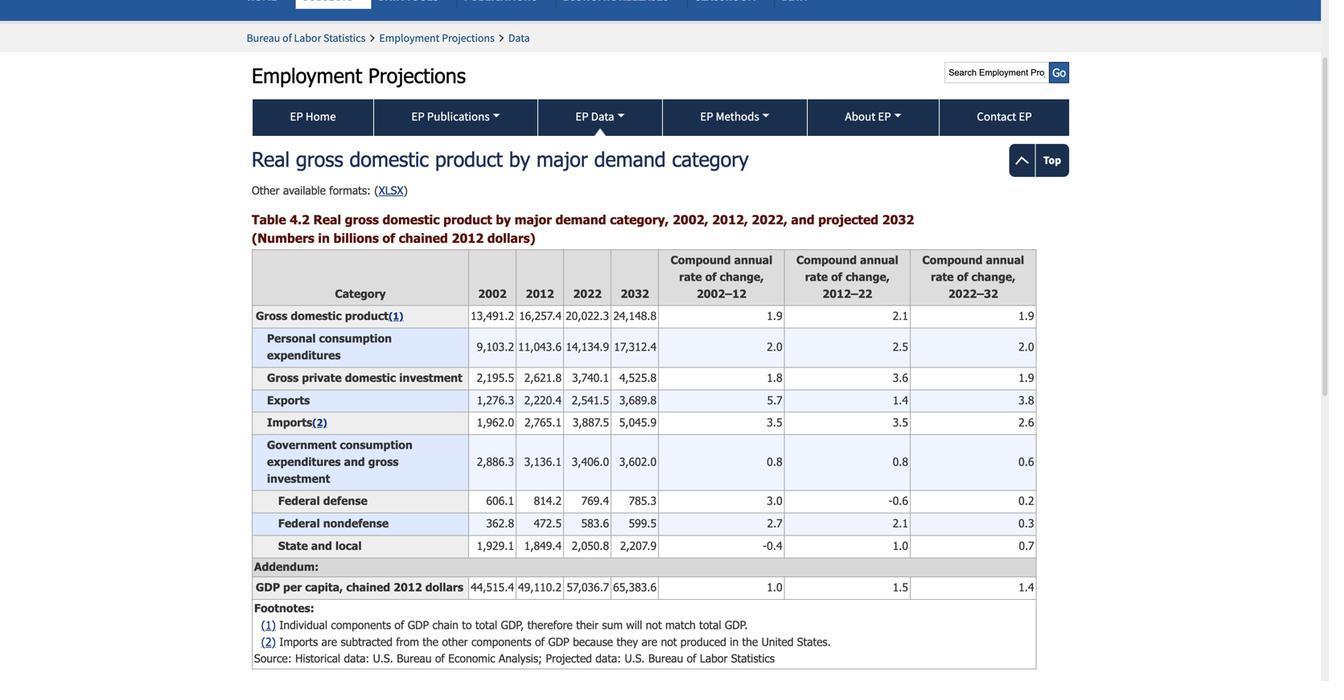 Task type: describe. For each thing, give the bounding box(es) containing it.
57,036.7
[[567, 581, 609, 594]]

0.3
[[1019, 517, 1034, 530]]

-0.6
[[889, 494, 908, 508]]

3.6
[[893, 371, 908, 385]]

1 horizontal spatial gdp
[[408, 618, 429, 632]]

0 horizontal spatial 1.4
[[893, 393, 908, 407]]

2012–22
[[823, 287, 873, 300]]

formats:
[[329, 183, 371, 197]]

xlsx link
[[379, 183, 404, 197]]

home
[[306, 109, 336, 124]]

personal consumption expenditures
[[267, 332, 392, 362]]

1,962.0
[[477, 416, 514, 429]]

1 data: from the left
[[344, 652, 370, 666]]

769.4
[[581, 494, 609, 508]]

2.1 for 1.9
[[893, 309, 908, 323]]

change, for 2012–22
[[846, 270, 890, 284]]

3,136.1
[[524, 455, 562, 469]]

sum
[[602, 618, 623, 632]]

0 vertical spatial (2) link
[[312, 417, 327, 429]]

gross for gross private domestic investment
[[267, 371, 299, 385]]

0 horizontal spatial 1.0
[[767, 581, 783, 594]]

gross private domestic investment
[[267, 371, 463, 385]]

state and local
[[278, 539, 362, 553]]

9,103.2 11,043.6 14,134.9 17,312.4
[[477, 340, 657, 354]]

in inside table 4.2 real gross domestic product by major demand category, 2002, 2012, 2022, and projected 2032 (numbers in billions of chained 2012 dollars)
[[318, 231, 330, 246]]

1 horizontal spatial bureau
[[397, 652, 432, 666]]

none submit inside main content
[[1049, 62, 1069, 83]]

-0.4
[[763, 539, 783, 553]]

real gross domestic product by major demand category
[[252, 147, 749, 171]]

4,525.8
[[619, 371, 657, 385]]

source:
[[254, 652, 292, 666]]

2,541.5
[[572, 393, 609, 407]]

therefore
[[528, 618, 573, 632]]

category
[[335, 287, 386, 300]]

0 vertical spatial not
[[646, 618, 662, 632]]

united
[[762, 635, 794, 649]]

(1) inside gross domestic product (1)
[[389, 310, 404, 322]]

3.0
[[767, 494, 783, 508]]

and inside government consumption expenditures and gross investment
[[344, 455, 365, 469]]

0 horizontal spatial chained
[[346, 581, 390, 594]]

2 2.0 from the left
[[1019, 340, 1034, 354]]

0 horizontal spatial (2) link
[[261, 635, 276, 649]]

top
[[1043, 153, 1061, 167]]

17,312.4
[[614, 340, 657, 354]]

2 horizontal spatial bureau
[[648, 652, 683, 666]]

)
[[404, 183, 408, 197]]

chained inside table 4.2 real gross domestic product by major demand category, 2002, 2012, 2022, and projected 2032 (numbers in billions of chained 2012 dollars)
[[399, 231, 448, 246]]

federal for federal nondefense
[[278, 517, 320, 530]]

expenditures for personal
[[267, 348, 341, 362]]

1 the from the left
[[423, 635, 439, 649]]

3,887.5
[[573, 416, 609, 429]]

nondefense
[[323, 517, 389, 530]]

2 0.8 from the left
[[893, 455, 908, 469]]

domestic right private at the left of page
[[345, 371, 396, 385]]

(
[[374, 183, 379, 197]]

0 horizontal spatial bureau
[[247, 31, 280, 45]]

bureau of labor statistics link
[[247, 31, 366, 45]]

2,195.5
[[477, 371, 514, 385]]

1,276.3
[[477, 393, 514, 407]]

footnotes: (1) individual components of gdp chain to total gdp, therefore their sum will not match total gdp. (2) imports are subtracted from the other components of gdp because they are not produced in the united states. source: historical data: u.s. bureau of economic analysis; projected data: u.s. bureau of labor statistics
[[254, 602, 831, 666]]

investment inside government consumption expenditures and gross investment
[[267, 472, 330, 485]]

2 the from the left
[[742, 635, 758, 649]]

44,515.4
[[471, 581, 514, 594]]

0 vertical spatial by
[[509, 147, 530, 171]]

2 are from the left
[[642, 635, 657, 649]]

- for 0.6
[[889, 494, 893, 508]]

2,621.8
[[524, 371, 562, 385]]

1,929.1
[[477, 539, 514, 553]]

main content containing employment projections
[[0, 24, 1321, 682]]

1 2.0 from the left
[[767, 340, 783, 354]]

economic
[[448, 652, 495, 666]]

per
[[283, 581, 302, 594]]

0 vertical spatial demand
[[594, 147, 666, 171]]

projected
[[546, 652, 592, 666]]

5 ep from the left
[[878, 109, 891, 124]]

projected
[[818, 212, 879, 227]]

annual for compound annual rate of change, 2022–32
[[986, 253, 1024, 267]]

government
[[267, 438, 337, 452]]

5,045.9
[[619, 416, 657, 429]]

1 horizontal spatial 1.0
[[893, 539, 908, 553]]

0.4
[[767, 539, 783, 553]]

0 vertical spatial data
[[508, 31, 530, 45]]

0 vertical spatial major
[[537, 147, 588, 171]]

consumption for government consumption expenditures and gross investment
[[340, 438, 413, 452]]

subtracted
[[341, 635, 393, 649]]

demand inside table 4.2 real gross domestic product by major demand category, 2002, 2012, 2022, and projected 2032 (numbers in billions of chained 2012 dollars)
[[556, 212, 606, 227]]

1 vertical spatial components
[[472, 635, 532, 649]]

2.1 for 2.7
[[893, 517, 908, 530]]

1.5
[[893, 581, 908, 594]]

in inside the footnotes: (1) individual components of gdp chain to total gdp, therefore their sum will not match total gdp. (2) imports are subtracted from the other components of gdp because they are not produced in the united states. source: historical data: u.s. bureau of economic analysis; projected data: u.s. bureau of labor statistics
[[730, 635, 739, 649]]

analysis;
[[499, 652, 542, 666]]

capita,
[[305, 581, 343, 594]]

compound annual rate of change, 2012–22
[[797, 253, 899, 300]]

statistics inside the footnotes: (1) individual components of gdp chain to total gdp, therefore their sum will not match total gdp. (2) imports are subtracted from the other components of gdp because they are not produced in the united states. source: historical data: u.s. bureau of economic analysis; projected data: u.s. bureau of labor statistics
[[731, 652, 775, 666]]

1 total from the left
[[475, 618, 497, 632]]

major inside table 4.2 real gross domestic product by major demand category, 2002, 2012, 2022, and projected 2032 (numbers in billions of chained 2012 dollars)
[[515, 212, 552, 227]]

2.5
[[893, 340, 908, 354]]

gross for gross domestic product (1)
[[256, 309, 287, 323]]

gdp,
[[501, 618, 524, 632]]

(numbers
[[252, 231, 314, 246]]

1 3.5 from the left
[[767, 416, 783, 429]]

0 vertical spatial gross
[[296, 147, 343, 171]]

(2) inside the footnotes: (1) individual components of gdp chain to total gdp, therefore their sum will not match total gdp. (2) imports are subtracted from the other components of gdp because they are not produced in the united states. source: historical data: u.s. bureau of economic analysis; projected data: u.s. bureau of labor statistics
[[261, 635, 276, 649]]

ep for ep methods
[[700, 109, 713, 124]]

addendum:
[[254, 560, 319, 574]]

domestic up xlsx link
[[350, 147, 429, 171]]

785.3
[[629, 494, 657, 508]]

ep methods
[[700, 109, 759, 124]]

employment projections for employment projections heading
[[252, 63, 466, 87]]

2 data: from the left
[[596, 652, 621, 666]]

1 are from the left
[[321, 635, 337, 649]]

65,383.6
[[613, 581, 657, 594]]

2 vertical spatial product
[[345, 309, 389, 323]]

about
[[845, 109, 876, 124]]

rate for 2002–12
[[679, 270, 702, 284]]

1 vertical spatial not
[[661, 635, 677, 649]]

imports (2)
[[267, 416, 327, 429]]

annual for compound annual rate of change, 2002–12
[[734, 253, 773, 267]]

13,491.2 16,257.4 20,022.3 24,148.8
[[471, 309, 657, 323]]

0 horizontal spatial gdp
[[256, 581, 280, 594]]

606.1
[[486, 494, 514, 508]]

0 vertical spatial imports
[[267, 416, 312, 429]]

13,491.2
[[471, 309, 514, 323]]

employment projections for employment projections link in the left of the page
[[379, 31, 495, 45]]

private
[[302, 371, 342, 385]]

local
[[335, 539, 362, 553]]

change, for 2022–32
[[972, 270, 1016, 284]]

0 horizontal spatial and
[[311, 539, 332, 553]]

2.7
[[767, 517, 783, 530]]

(1) link for gross domestic product (1)
[[389, 310, 404, 322]]

federal for federal defense
[[278, 494, 320, 508]]

3,406.0
[[572, 455, 609, 469]]

2012 inside table 4.2 real gross domestic product by major demand category, 2002, 2012, 2022, and projected 2032 (numbers in billions of chained 2012 dollars)
[[452, 231, 484, 246]]

employment for employment projections link in the left of the page
[[379, 31, 440, 45]]

1 vertical spatial 0.6
[[893, 494, 908, 508]]

table 4.2 real gross domestic product by major demand category, 2002, 2012, 2022, and projected 2032 (numbers in billions of chained 2012 dollars)
[[252, 212, 914, 246]]

annual for compound annual rate of change, 2012–22
[[860, 253, 899, 267]]

1.9 for 2.1
[[1019, 309, 1034, 323]]

their
[[576, 618, 599, 632]]

contact ep
[[977, 109, 1032, 124]]

compound annual rate of change, 2022–32
[[922, 253, 1024, 300]]

599.5
[[629, 517, 657, 530]]

state
[[278, 539, 308, 553]]

1.9 up 1.8 on the right of page
[[767, 309, 783, 323]]

menu inside main content
[[252, 99, 1069, 136]]

compound for 2002–12
[[671, 253, 731, 267]]

472.5
[[534, 517, 562, 530]]

(1) inside the footnotes: (1) individual components of gdp chain to total gdp, therefore their sum will not match total gdp. (2) imports are subtracted from the other components of gdp because they are not produced in the united states. source: historical data: u.s. bureau of economic analysis; projected data: u.s. bureau of labor statistics
[[261, 618, 276, 632]]

6 ep from the left
[[1019, 109, 1032, 124]]

personal
[[267, 332, 316, 345]]

2.6
[[1019, 416, 1034, 429]]

2002,
[[673, 212, 709, 227]]



Task type: vqa. For each thing, say whether or not it's contained in the screenshot.


Task type: locate. For each thing, give the bounding box(es) containing it.
1 federal from the top
[[278, 494, 320, 508]]

2.0
[[767, 340, 783, 354], [1019, 340, 1034, 354]]

2012,
[[712, 212, 748, 227]]

product
[[435, 147, 503, 171], [443, 212, 492, 227], [345, 309, 389, 323]]

labor up employment projections heading
[[294, 31, 321, 45]]

0 vertical spatial consumption
[[319, 332, 392, 345]]

employment for employment projections heading
[[252, 63, 362, 87]]

annual up 2012–22
[[860, 253, 899, 267]]

(2) link up government
[[312, 417, 327, 429]]

1 vertical spatial consumption
[[340, 438, 413, 452]]

None submit
[[1049, 62, 1069, 83]]

domestic inside table 4.2 real gross domestic product by major demand category, 2002, 2012, 2022, and projected 2032 (numbers in billions of chained 2012 dollars)
[[383, 212, 440, 227]]

3.5
[[767, 416, 783, 429], [893, 416, 908, 429]]

statistics up employment projections heading
[[324, 31, 366, 45]]

compound for 2022–32
[[922, 253, 983, 267]]

2.0 up 1.8 on the right of page
[[767, 340, 783, 354]]

statistics down united
[[731, 652, 775, 666]]

1 vertical spatial 2.1
[[893, 517, 908, 530]]

the
[[423, 635, 439, 649], [742, 635, 758, 649]]

total right to
[[475, 618, 497, 632]]

employment projections
[[379, 31, 495, 45], [252, 63, 466, 87]]

defense
[[323, 494, 368, 508]]

gross up exports
[[267, 371, 299, 385]]

ep home
[[290, 109, 336, 124]]

None text field
[[945, 62, 1049, 83]]

change, inside compound annual rate of change, 2002–12
[[720, 270, 764, 284]]

rate up 2002–12
[[679, 270, 702, 284]]

1 vertical spatial (1) link
[[261, 618, 276, 632]]

compound up 2002–12
[[671, 253, 731, 267]]

0 horizontal spatial statistics
[[324, 31, 366, 45]]

employment projections up "home" in the top left of the page
[[252, 63, 466, 87]]

3,602.0
[[619, 455, 657, 469]]

gross up nondefense
[[368, 455, 399, 469]]

0 vertical spatial projections
[[442, 31, 495, 45]]

product up dollars)
[[443, 212, 492, 227]]

change, up 2022–32
[[972, 270, 1016, 284]]

rate inside compound annual rate of change, 2002–12
[[679, 270, 702, 284]]

0 vertical spatial 2012
[[452, 231, 484, 246]]

3,740.1
[[572, 371, 609, 385]]

federal defense
[[278, 494, 368, 508]]

major
[[537, 147, 588, 171], [515, 212, 552, 227]]

2 3.5 from the left
[[893, 416, 908, 429]]

consumption inside government consumption expenditures and gross investment
[[340, 438, 413, 452]]

1.8
[[767, 371, 783, 385]]

from
[[396, 635, 419, 649]]

ep for ep publications
[[411, 109, 425, 124]]

consumption inside personal consumption expenditures
[[319, 332, 392, 345]]

1 expenditures from the top
[[267, 348, 341, 362]]

1 vertical spatial investment
[[267, 472, 330, 485]]

1 vertical spatial -
[[763, 539, 767, 553]]

consumption down gross domestic product (1)
[[319, 332, 392, 345]]

2,765.1
[[525, 416, 562, 429]]

by up dollars)
[[496, 212, 511, 227]]

0 horizontal spatial rate
[[679, 270, 702, 284]]

1 vertical spatial 1.4
[[1019, 581, 1034, 594]]

u.s. down subtracted
[[373, 652, 393, 666]]

produced
[[681, 635, 727, 649]]

3 ep from the left
[[576, 109, 589, 124]]

labor inside the footnotes: (1) individual components of gdp chain to total gdp, therefore their sum will not match total gdp. (2) imports are subtracted from the other components of gdp because they are not produced in the united states. source: historical data: u.s. bureau of economic analysis; projected data: u.s. bureau of labor statistics
[[700, 652, 728, 666]]

0 vertical spatial -
[[889, 494, 893, 508]]

583.6
[[581, 517, 609, 530]]

1 horizontal spatial are
[[642, 635, 657, 649]]

category
[[672, 147, 749, 171]]

1 vertical spatial employment
[[252, 63, 362, 87]]

none text field inside main content
[[945, 62, 1049, 83]]

compound
[[671, 253, 731, 267], [797, 253, 857, 267], [922, 253, 983, 267]]

and up defense
[[344, 455, 365, 469]]

2 horizontal spatial 2012
[[526, 287, 554, 300]]

ep for ep home
[[290, 109, 303, 124]]

1.9 for 3.6
[[1019, 371, 1034, 385]]

1 horizontal spatial (1) link
[[389, 310, 404, 322]]

u.s. down they
[[625, 652, 645, 666]]

not down match
[[661, 635, 677, 649]]

employment projections heading
[[252, 60, 466, 90]]

1 vertical spatial product
[[443, 212, 492, 227]]

real
[[252, 147, 290, 171], [313, 212, 341, 227]]

(1) link for individual components of gdp chain to total gdp, therefore their sum will not match total gdp.
[[261, 618, 276, 632]]

change, up 2002–12
[[720, 270, 764, 284]]

0 horizontal spatial (1) link
[[261, 618, 276, 632]]

0 vertical spatial employment projections
[[379, 31, 495, 45]]

0 horizontal spatial (1)
[[261, 618, 276, 632]]

change, inside compound annual rate of change, 2022–32
[[972, 270, 1016, 284]]

consumption for personal consumption expenditures
[[319, 332, 392, 345]]

1 horizontal spatial 3.5
[[893, 416, 908, 429]]

2 vertical spatial and
[[311, 539, 332, 553]]

and inside table 4.2 real gross domestic product by major demand category, 2002, 2012, 2022, and projected 2032 (numbers in billions of chained 2012 dollars)
[[791, 212, 815, 227]]

(1) link up the gross private domestic investment
[[389, 310, 404, 322]]

0 vertical spatial components
[[331, 618, 391, 632]]

product down the category
[[345, 309, 389, 323]]

data:
[[344, 652, 370, 666], [596, 652, 621, 666]]

2 horizontal spatial rate
[[931, 270, 954, 284]]

bureau of labor statistics
[[247, 31, 366, 45]]

3 compound from the left
[[922, 253, 983, 267]]

0 horizontal spatial 2.0
[[767, 340, 783, 354]]

3,689.8
[[619, 393, 657, 407]]

0 vertical spatial 1.0
[[893, 539, 908, 553]]

0 horizontal spatial 2032
[[621, 287, 649, 300]]

rate inside compound annual rate of change, 2022–32
[[931, 270, 954, 284]]

change,
[[720, 270, 764, 284], [846, 270, 890, 284], [972, 270, 1016, 284]]

3 change, from the left
[[972, 270, 1016, 284]]

0 horizontal spatial change,
[[720, 270, 764, 284]]

0 vertical spatial statistics
[[324, 31, 366, 45]]

1 horizontal spatial 0.6
[[1019, 455, 1034, 469]]

top link
[[1010, 144, 1069, 177]]

gross
[[296, 147, 343, 171], [345, 212, 379, 227], [368, 455, 399, 469]]

of inside table 4.2 real gross domestic product by major demand category, 2002, 2012, 2022, and projected 2032 (numbers in billions of chained 2012 dollars)
[[383, 231, 395, 246]]

1 horizontal spatial statistics
[[731, 652, 775, 666]]

domestic
[[350, 147, 429, 171], [383, 212, 440, 227], [291, 309, 342, 323], [345, 371, 396, 385]]

0 vertical spatial chained
[[399, 231, 448, 246]]

expenditures
[[267, 348, 341, 362], [267, 455, 341, 469]]

rate for 2012–22
[[805, 270, 828, 284]]

compound annual rate of change, 2002–12
[[671, 253, 773, 300]]

1 horizontal spatial investment
[[399, 371, 463, 385]]

employment up employment projections heading
[[379, 31, 440, 45]]

1 vertical spatial (2)
[[261, 635, 276, 649]]

rate up 2022–32
[[931, 270, 954, 284]]

in left billions at top left
[[318, 231, 330, 246]]

imports inside the footnotes: (1) individual components of gdp chain to total gdp, therefore their sum will not match total gdp. (2) imports are subtracted from the other components of gdp because they are not produced in the united states. source: historical data: u.s. bureau of economic analysis; projected data: u.s. bureau of labor statistics
[[279, 635, 318, 649]]

gdp.
[[725, 618, 748, 632]]

1 vertical spatial major
[[515, 212, 552, 227]]

because
[[573, 635, 613, 649]]

1 horizontal spatial 2032
[[882, 212, 914, 227]]

2 horizontal spatial gdp
[[548, 635, 569, 649]]

1.4 down 0.7
[[1019, 581, 1034, 594]]

components down gdp,
[[472, 635, 532, 649]]

0 vertical spatial product
[[435, 147, 503, 171]]

ep data
[[576, 109, 614, 124]]

employment projections link
[[379, 31, 495, 45]]

1 vertical spatial expenditures
[[267, 455, 341, 469]]

individual
[[279, 618, 328, 632]]

match
[[665, 618, 696, 632]]

2012 left dollars)
[[452, 231, 484, 246]]

investment up federal defense
[[267, 472, 330, 485]]

1 2.1 from the top
[[893, 309, 908, 323]]

federal up "federal nondefense"
[[278, 494, 320, 508]]

gross up other available formats: ( xlsx )
[[296, 147, 343, 171]]

major up dollars)
[[515, 212, 552, 227]]

publications
[[427, 109, 490, 124]]

1 horizontal spatial 0.8
[[893, 455, 908, 469]]

compound inside compound annual rate of change, 2012–22
[[797, 253, 857, 267]]

24,148.8
[[613, 309, 657, 323]]

compound for 2012–22
[[797, 253, 857, 267]]

projections for employment projections heading
[[368, 63, 466, 87]]

0 horizontal spatial 0.8
[[767, 455, 783, 469]]

dollars)
[[487, 231, 536, 246]]

ep for ep data
[[576, 109, 589, 124]]

investment
[[399, 371, 463, 385], [267, 472, 330, 485]]

projections
[[442, 31, 495, 45], [368, 63, 466, 87]]

in down gdp.
[[730, 635, 739, 649]]

are right they
[[642, 635, 657, 649]]

demand left category,
[[556, 212, 606, 227]]

1 vertical spatial real
[[313, 212, 341, 227]]

u.s.
[[373, 652, 393, 666], [625, 652, 645, 666]]

2022,
[[752, 212, 788, 227]]

dollars
[[425, 581, 463, 594]]

real right 4.2
[[313, 212, 341, 227]]

government consumption expenditures and gross investment
[[267, 438, 413, 485]]

bureau
[[247, 31, 280, 45], [397, 652, 432, 666], [648, 652, 683, 666]]

gross up billions at top left
[[345, 212, 379, 227]]

(1) up the gross private domestic investment
[[389, 310, 404, 322]]

employment inside heading
[[252, 63, 362, 87]]

2 u.s. from the left
[[625, 652, 645, 666]]

1 horizontal spatial 2012
[[452, 231, 484, 246]]

2 rate from the left
[[805, 270, 828, 284]]

1 horizontal spatial (2) link
[[312, 417, 327, 429]]

category,
[[610, 212, 669, 227]]

0 horizontal spatial 3.5
[[767, 416, 783, 429]]

1 vertical spatial (2) link
[[261, 635, 276, 649]]

they
[[617, 635, 638, 649]]

components up subtracted
[[331, 618, 391, 632]]

expenditures down government
[[267, 455, 341, 469]]

annual inside compound annual rate of change, 2012–22
[[860, 253, 899, 267]]

1 vertical spatial in
[[730, 635, 739, 649]]

data: down subtracted
[[344, 652, 370, 666]]

2.0 up 3.8
[[1019, 340, 1034, 354]]

expenditures for government
[[267, 455, 341, 469]]

demand
[[594, 147, 666, 171], [556, 212, 606, 227]]

compound inside compound annual rate of change, 2022–32
[[922, 253, 983, 267]]

0 vertical spatial labor
[[294, 31, 321, 45]]

1 horizontal spatial compound
[[797, 253, 857, 267]]

rate for 2022–32
[[931, 270, 954, 284]]

real up other
[[252, 147, 290, 171]]

of inside compound annual rate of change, 2022–32
[[957, 270, 968, 284]]

projections down employment projections link in the left of the page
[[368, 63, 466, 87]]

0 horizontal spatial 2012
[[394, 581, 422, 594]]

0.7
[[1019, 539, 1034, 553]]

0 vertical spatial 0.6
[[1019, 455, 1034, 469]]

(1)
[[389, 310, 404, 322], [261, 618, 276, 632]]

0 vertical spatial (2)
[[312, 417, 327, 429]]

real inside table 4.2 real gross domestic product by major demand category, 2002, 2012, 2022, and projected 2032 (numbers in billions of chained 2012 dollars)
[[313, 212, 341, 227]]

0 vertical spatial (1)
[[389, 310, 404, 322]]

product down ep publications link
[[435, 147, 503, 171]]

2 total from the left
[[699, 618, 721, 632]]

chained right capita,
[[346, 581, 390, 594]]

domestic up 'personal'
[[291, 309, 342, 323]]

0.8 up -0.6
[[893, 455, 908, 469]]

1 vertical spatial by
[[496, 212, 511, 227]]

gdp per capita, chained 2012 dollars 44,515.4 49,110.2 57,036.7 65,383.6
[[256, 581, 657, 594]]

methods
[[716, 109, 759, 124]]

are up historical
[[321, 635, 337, 649]]

0.6
[[1019, 455, 1034, 469], [893, 494, 908, 508]]

gdp down therefore
[[548, 635, 569, 649]]

2,886.3
[[477, 455, 514, 469]]

menu
[[252, 99, 1069, 136]]

0 horizontal spatial data
[[508, 31, 530, 45]]

2 change, from the left
[[846, 270, 890, 284]]

1 horizontal spatial 2.0
[[1019, 340, 1034, 354]]

(2) link
[[312, 417, 327, 429], [261, 635, 276, 649]]

projections inside employment projections heading
[[368, 63, 466, 87]]

imports down exports
[[267, 416, 312, 429]]

by down ep publications link
[[509, 147, 530, 171]]

(2) up source:
[[261, 635, 276, 649]]

0 vertical spatial expenditures
[[267, 348, 341, 362]]

projections for employment projections link in the left of the page
[[442, 31, 495, 45]]

not right will
[[646, 618, 662, 632]]

2 horizontal spatial change,
[[972, 270, 1016, 284]]

2 expenditures from the top
[[267, 455, 341, 469]]

362.8
[[486, 517, 514, 530]]

0 horizontal spatial u.s.
[[373, 652, 393, 666]]

chain
[[432, 618, 459, 632]]

ep
[[290, 109, 303, 124], [411, 109, 425, 124], [576, 109, 589, 124], [700, 109, 713, 124], [878, 109, 891, 124], [1019, 109, 1032, 124]]

0 horizontal spatial compound
[[671, 253, 731, 267]]

2,220.4
[[524, 393, 562, 407]]

3 annual from the left
[[986, 253, 1024, 267]]

1 horizontal spatial change,
[[846, 270, 890, 284]]

1 vertical spatial employment projections
[[252, 63, 466, 87]]

by inside table 4.2 real gross domestic product by major demand category, 2002, 2012, 2022, and projected 2032 (numbers in billions of chained 2012 dollars)
[[496, 212, 511, 227]]

menu containing ep home
[[252, 99, 1069, 136]]

0 vertical spatial 2.1
[[893, 309, 908, 323]]

gdp left per
[[256, 581, 280, 594]]

1 ep from the left
[[290, 109, 303, 124]]

2022–32
[[948, 287, 998, 300]]

gdp
[[256, 581, 280, 594], [408, 618, 429, 632], [548, 635, 569, 649]]

major down ep data
[[537, 147, 588, 171]]

about ep
[[845, 109, 891, 124]]

projections left data link
[[442, 31, 495, 45]]

3.5 down 3.6
[[893, 416, 908, 429]]

20,022.3
[[566, 309, 609, 323]]

billions
[[334, 231, 379, 246]]

- for 0.4
[[763, 539, 767, 553]]

rate up 2012–22
[[805, 270, 828, 284]]

0 horizontal spatial 0.6
[[893, 494, 908, 508]]

2012 up 16,257.4
[[526, 287, 554, 300]]

2 annual from the left
[[860, 253, 899, 267]]

0 horizontal spatial real
[[252, 147, 290, 171]]

1 change, from the left
[[720, 270, 764, 284]]

gross up 'personal'
[[256, 309, 287, 323]]

0 horizontal spatial total
[[475, 618, 497, 632]]

1 compound from the left
[[671, 253, 731, 267]]

2.1 down -0.6
[[893, 517, 908, 530]]

0 vertical spatial gdp
[[256, 581, 280, 594]]

compound up 2012–22
[[797, 253, 857, 267]]

to
[[462, 618, 472, 632]]

xlsx
[[379, 183, 404, 197]]

1.0
[[893, 539, 908, 553], [767, 581, 783, 594]]

of inside compound annual rate of change, 2002–12
[[705, 270, 717, 284]]

(1) link down the footnotes:
[[261, 618, 276, 632]]

0 vertical spatial (1) link
[[389, 310, 404, 322]]

0 horizontal spatial are
[[321, 635, 337, 649]]

2 compound from the left
[[797, 253, 857, 267]]

0 vertical spatial real
[[252, 147, 290, 171]]

0 vertical spatial federal
[[278, 494, 320, 508]]

and down "federal nondefense"
[[311, 539, 332, 553]]

2 federal from the top
[[278, 517, 320, 530]]

historical
[[295, 652, 340, 666]]

labor down produced
[[700, 652, 728, 666]]

of inside compound annual rate of change, 2012–22
[[831, 270, 843, 284]]

ep publications
[[411, 109, 490, 124]]

expenditures inside government consumption expenditures and gross investment
[[267, 455, 341, 469]]

1 vertical spatial gross
[[345, 212, 379, 227]]

2 2.1 from the top
[[893, 517, 908, 530]]

(1) down the footnotes:
[[261, 618, 276, 632]]

federal up state
[[278, 517, 320, 530]]

gdp up from
[[408, 618, 429, 632]]

main content
[[0, 24, 1321, 682]]

gross inside government consumption expenditures and gross investment
[[368, 455, 399, 469]]

1 vertical spatial imports
[[279, 635, 318, 649]]

2 ep from the left
[[411, 109, 425, 124]]

0 horizontal spatial employment
[[252, 63, 362, 87]]

4.2
[[290, 212, 310, 227]]

1 rate from the left
[[679, 270, 702, 284]]

0 vertical spatial investment
[[399, 371, 463, 385]]

available
[[283, 183, 326, 197]]

annual
[[734, 253, 773, 267], [860, 253, 899, 267], [986, 253, 1024, 267]]

2012 left dollars
[[394, 581, 422, 594]]

the down chain
[[423, 635, 439, 649]]

change, for 2002–12
[[720, 270, 764, 284]]

1.9
[[767, 309, 783, 323], [1019, 309, 1034, 323], [1019, 371, 1034, 385]]

the down gdp.
[[742, 635, 758, 649]]

chained down )
[[399, 231, 448, 246]]

1 horizontal spatial u.s.
[[625, 652, 645, 666]]

0.2
[[1019, 494, 1034, 508]]

1 horizontal spatial the
[[742, 635, 758, 649]]

3.5 down 5.7
[[767, 416, 783, 429]]

1.9 down compound annual rate of change, 2022–32
[[1019, 309, 1034, 323]]

0 horizontal spatial labor
[[294, 31, 321, 45]]

annual inside compound annual rate of change, 2022–32
[[986, 253, 1024, 267]]

4 ep from the left
[[700, 109, 713, 124]]

states.
[[797, 635, 831, 649]]

change, inside compound annual rate of change, 2012–22
[[846, 270, 890, 284]]

expenditures down 'personal'
[[267, 348, 341, 362]]

2032 right projected
[[882, 212, 914, 227]]

1 u.s. from the left
[[373, 652, 393, 666]]

about ep link
[[808, 99, 939, 136]]

consumption up defense
[[340, 438, 413, 452]]

total up produced
[[699, 618, 721, 632]]

(2) up government
[[312, 417, 327, 429]]

product inside table 4.2 real gross domestic product by major demand category, 2002, 2012, 2022, and projected 2032 (numbers in billions of chained 2012 dollars)
[[443, 212, 492, 227]]

1.4 down 3.6
[[893, 393, 908, 407]]

total
[[475, 618, 497, 632], [699, 618, 721, 632]]

0.8 up 3.0
[[767, 455, 783, 469]]

investment left 2,195.5
[[399, 371, 463, 385]]

1 horizontal spatial real
[[313, 212, 341, 227]]

gross inside table 4.2 real gross domestic product by major demand category, 2002, 2012, 2022, and projected 2032 (numbers in billions of chained 2012 dollars)
[[345, 212, 379, 227]]

0 horizontal spatial components
[[331, 618, 391, 632]]

1 vertical spatial federal
[[278, 517, 320, 530]]

1 horizontal spatial and
[[344, 455, 365, 469]]

imports down individual
[[279, 635, 318, 649]]

1 vertical spatial 2012
[[526, 287, 554, 300]]

2 vertical spatial 2012
[[394, 581, 422, 594]]

1 annual from the left
[[734, 253, 773, 267]]

compound inside compound annual rate of change, 2002–12
[[671, 253, 731, 267]]

and right 2022,
[[791, 212, 815, 227]]

annual up 2022–32
[[986, 253, 1024, 267]]

2032 inside table 4.2 real gross domestic product by major demand category, 2002, 2012, 2022, and projected 2032 (numbers in billions of chained 2012 dollars)
[[882, 212, 914, 227]]

employment projections up ep publications
[[379, 31, 495, 45]]

2022
[[573, 287, 602, 300]]

1 vertical spatial 2032
[[621, 287, 649, 300]]

(2) inside imports (2)
[[312, 417, 327, 429]]

domestic down )
[[383, 212, 440, 227]]

14,134.9
[[566, 340, 609, 354]]

annual down 2022,
[[734, 253, 773, 267]]

demand down ep data link
[[594, 147, 666, 171]]

expenditures inside personal consumption expenditures
[[267, 348, 341, 362]]

annual inside compound annual rate of change, 2002–12
[[734, 253, 773, 267]]

federal nondefense
[[278, 517, 389, 530]]

data: down because
[[596, 652, 621, 666]]

1.0 down the 0.4
[[767, 581, 783, 594]]

1 vertical spatial and
[[344, 455, 365, 469]]

1 vertical spatial data
[[591, 109, 614, 124]]

2.1 up 2.5
[[893, 309, 908, 323]]

3 rate from the left
[[931, 270, 954, 284]]

rate inside compound annual rate of change, 2012–22
[[805, 270, 828, 284]]

2 horizontal spatial annual
[[986, 253, 1024, 267]]

employment down bureau of labor statistics 'link'
[[252, 63, 362, 87]]

1.0 up 1.5
[[893, 539, 908, 553]]

1 0.8 from the left
[[767, 455, 783, 469]]

are
[[321, 635, 337, 649], [642, 635, 657, 649]]

1.9 up 3.8
[[1019, 371, 1034, 385]]



